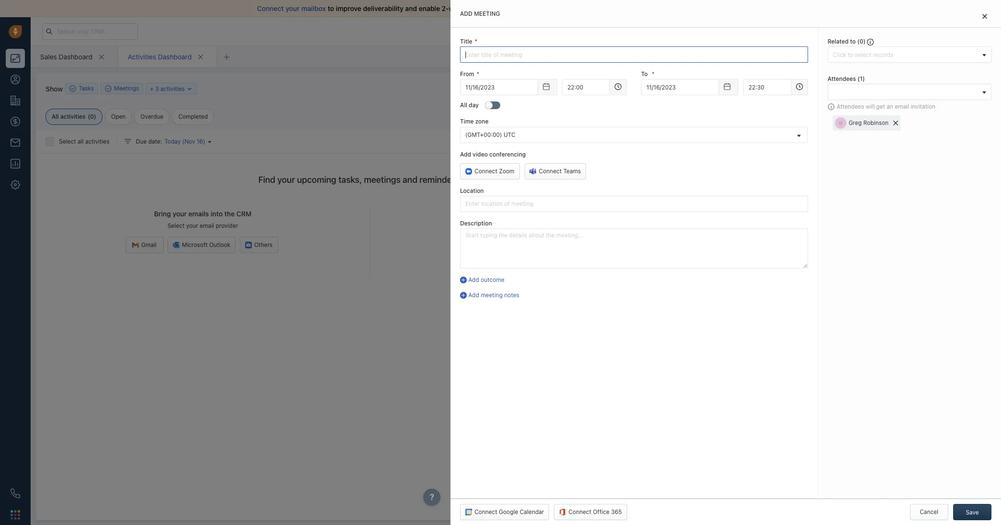 Task type: locate. For each thing, give the bounding box(es) containing it.
the down the connect teams
[[563, 210, 574, 218]]

conferencing
[[757, 122, 793, 129], [489, 151, 526, 158], [525, 222, 560, 229]]

add outcome
[[468, 276, 504, 283]]

dialog
[[451, 0, 1001, 525]]

connect
[[257, 4, 284, 12], [715, 122, 739, 129], [474, 167, 497, 175], [539, 167, 562, 175], [484, 222, 507, 229], [474, 508, 497, 516], [569, 508, 591, 516]]

activities right 3
[[160, 85, 185, 92]]

time zone
[[460, 118, 489, 125]]

0 inside tab panel
[[860, 38, 863, 45]]

teams inside button
[[563, 167, 581, 175]]

0 vertical spatial office
[[560, 263, 577, 270]]

0 vertical spatial all
[[460, 102, 467, 109]]

connect for connect office 365
[[569, 508, 591, 516]]

add meeting down to
[[614, 85, 649, 92]]

video up connect zoom 'button'
[[473, 151, 488, 158]]

others
[[254, 241, 273, 249]]

the up the provider
[[224, 210, 235, 218]]

1 vertical spatial add meeting
[[614, 85, 649, 92]]

add meeting
[[460, 10, 500, 17], [614, 85, 649, 92]]

your left emails
[[173, 210, 187, 218]]

completed
[[178, 113, 208, 120]]

overdue
[[140, 113, 163, 120]]

connect office 365 button
[[554, 504, 627, 520]]

1 vertical spatial conferencing
[[489, 151, 526, 158]]

1 vertical spatial meeting
[[627, 85, 649, 92]]

0 left cancel button
[[894, 497, 898, 506]]

)
[[863, 38, 866, 45], [863, 75, 865, 82], [94, 113, 96, 120], [203, 138, 205, 145]]

connect for connect zoom
[[474, 167, 497, 175]]

calendar up microsoft teams
[[800, 122, 824, 129]]

connect inside 'button'
[[474, 167, 497, 175]]

1 -- text field from the left
[[460, 79, 538, 95]]

zoom down connect video conferencing + calendar
[[731, 135, 747, 142]]

microsoft outlook
[[182, 241, 230, 249]]

0 link up cancel
[[933, 497, 938, 506]]

to right mailbox
[[328, 4, 334, 12]]

day
[[469, 102, 479, 109]]

due
[[136, 138, 147, 145]]

1 horizontal spatial select
[[168, 222, 185, 229]]

all
[[78, 138, 84, 145]]

activities
[[160, 85, 185, 92], [60, 113, 85, 120], [85, 138, 110, 145]]

email right an
[[895, 103, 909, 110]]

+ up microsoft teams
[[795, 122, 799, 129]]

1 vertical spatial zoom
[[499, 167, 514, 175]]

1 vertical spatial meetings
[[518, 210, 548, 218]]

1 horizontal spatial bring
[[484, 210, 501, 218]]

1 horizontal spatial -- text field
[[641, 79, 719, 95]]

1 horizontal spatial office
[[593, 508, 610, 516]]

zone
[[475, 118, 489, 125]]

0 vertical spatial select
[[59, 138, 76, 145]]

1 horizontal spatial crm
[[575, 210, 590, 218]]

upcoming
[[297, 175, 336, 185]]

0 horizontal spatial select
[[59, 138, 76, 145]]

1 horizontal spatial all
[[460, 102, 467, 109]]

select left all
[[59, 138, 76, 145]]

activities right all
[[85, 138, 110, 145]]

into for emails
[[211, 210, 223, 218]]

connect your mailbox link
[[257, 4, 328, 12]]

0 vertical spatial calendar
[[800, 122, 824, 129]]

get
[[876, 103, 885, 110]]

bring up description
[[484, 210, 501, 218]]

close image
[[982, 13, 987, 19]]

2 the from the left
[[563, 210, 574, 218]]

None text field
[[562, 79, 610, 95]]

add
[[460, 10, 473, 17], [550, 85, 561, 92], [614, 85, 625, 92], [460, 151, 471, 158], [468, 276, 479, 283], [468, 292, 479, 299]]

0 horizontal spatial microsoft
[[182, 241, 208, 249]]

activities
[[128, 52, 156, 61]]

0 vertical spatial 365
[[579, 263, 589, 270]]

email inside bring your emails into the crm select your email provider
[[200, 222, 214, 229]]

to
[[328, 4, 334, 12], [850, 38, 856, 45]]

calendar
[[513, 263, 537, 270], [520, 508, 544, 516]]

bring inside bring your meetings into the crm connect video conferencing + calendar
[[484, 210, 501, 218]]

0 right related
[[860, 38, 863, 45]]

1 vertical spatial email
[[895, 103, 909, 110]]

add meeting up title
[[460, 10, 500, 17]]

1 bring from the left
[[154, 210, 171, 218]]

2 horizontal spatial 0 link
[[972, 497, 977, 506]]

configure widgets button
[[819, 73, 888, 84]]

meeting right way
[[474, 10, 500, 17]]

0 horizontal spatial office
[[560, 263, 577, 270]]

crm for bring your emails into the crm
[[236, 210, 252, 218]]

-- text field up day
[[460, 79, 538, 95]]

the for emails
[[224, 210, 235, 218]]

meetings
[[114, 85, 139, 92]]

outlook
[[209, 241, 230, 249]]

crm for bring your meetings into the crm
[[575, 210, 590, 218]]

2 vertical spatial conferencing
[[525, 222, 560, 229]]

google inside button
[[492, 263, 511, 270]]

your inside bring your meetings into the crm connect video conferencing + calendar
[[503, 210, 517, 218]]

0 link up save
[[972, 497, 977, 506]]

0 vertical spatial conferencing
[[757, 122, 793, 129]]

into inside bring your emails into the crm select your email provider
[[211, 210, 223, 218]]

sales dashboard
[[40, 52, 92, 61]]

2 crm from the left
[[575, 210, 590, 218]]

1 horizontal spatial the
[[563, 210, 574, 218]]

enable
[[419, 4, 440, 12]]

(gmt+00:00) utc link
[[461, 127, 807, 142]]

attendees for attendees will get an email invitation
[[837, 103, 864, 110]]

Click to select records search field
[[831, 50, 979, 60]]

bring for bring your meetings into the crm
[[484, 210, 501, 218]]

1 horizontal spatial teams
[[798, 135, 815, 142]]

notes
[[504, 292, 519, 299]]

all for all day
[[460, 102, 467, 109]]

1 horizontal spatial microsoft
[[770, 135, 796, 142]]

0 vertical spatial to
[[328, 4, 334, 12]]

1 vertical spatial and
[[403, 175, 417, 185]]

2 dashboard from the left
[[158, 52, 192, 61]]

more button
[[656, 80, 695, 97], [656, 80, 695, 97]]

calendar
[[800, 122, 824, 129], [567, 222, 590, 229]]

microsoft left outlook in the top of the page
[[182, 241, 208, 249]]

0 horizontal spatial crm
[[236, 210, 252, 218]]

1 horizontal spatial dashboard
[[158, 52, 192, 61]]

add video conferencing
[[460, 151, 526, 158]]

1 vertical spatial select
[[168, 222, 185, 229]]

0 vertical spatial meetings
[[364, 175, 401, 185]]

dashboard up + 3 activities button
[[158, 52, 192, 61]]

2 vertical spatial video
[[508, 222, 523, 229]]

0 horizontal spatial -- text field
[[460, 79, 538, 95]]

google
[[492, 263, 511, 270], [499, 508, 518, 516]]

all left day
[[460, 102, 467, 109]]

and left enable
[[405, 4, 417, 12]]

0 horizontal spatial all
[[52, 113, 59, 120]]

your right find
[[277, 175, 295, 185]]

microsoft teams
[[770, 135, 815, 142]]

2 vertical spatial email
[[200, 222, 214, 229]]

your for emails
[[173, 210, 187, 218]]

+ up office 365 button
[[562, 222, 565, 229]]

add down title text field
[[614, 85, 625, 92]]

select all activities
[[59, 138, 110, 145]]

0 vertical spatial activities
[[160, 85, 185, 92]]

deliverability
[[363, 4, 404, 12]]

select
[[59, 138, 76, 145], [168, 222, 185, 229]]

1 vertical spatial attendees
[[837, 103, 864, 110]]

0 horizontal spatial into
[[211, 210, 223, 218]]

your for upcoming
[[277, 175, 295, 185]]

widgets
[[861, 75, 882, 82]]

+ inside "link"
[[150, 85, 154, 92]]

down image
[[186, 85, 193, 92]]

1 horizontal spatial add meeting
[[614, 85, 649, 92]]

1 vertical spatial video
[[473, 151, 488, 158]]

email
[[488, 4, 505, 12], [895, 103, 909, 110], [200, 222, 214, 229]]

teams for microsoft teams
[[798, 135, 815, 142]]

0 vertical spatial google
[[492, 263, 511, 270]]

connect zoom
[[474, 167, 514, 175]]

1 vertical spatial all
[[52, 113, 59, 120]]

1 vertical spatial google
[[499, 508, 518, 516]]

attendees up the greg
[[837, 103, 864, 110]]

meeting down outcome at the bottom
[[481, 292, 503, 299]]

0 link left cancel button
[[894, 497, 898, 506]]

teams inside button
[[798, 135, 815, 142]]

1 horizontal spatial meetings
[[518, 210, 548, 218]]

teams
[[798, 135, 815, 142], [563, 167, 581, 175]]

1 horizontal spatial into
[[549, 210, 561, 218]]

conferencing inside bring your meetings into the crm connect video conferencing + calendar
[[525, 222, 560, 229]]

0 horizontal spatial calendar
[[567, 222, 590, 229]]

2 horizontal spatial +
[[795, 122, 799, 129]]

video up the zoom button
[[740, 122, 755, 129]]

attendees left 1
[[828, 75, 856, 82]]

1 horizontal spatial 365
[[611, 508, 622, 516]]

1 vertical spatial calendar
[[520, 508, 544, 516]]

connect for connect video conferencing + calendar
[[715, 122, 739, 129]]

1 vertical spatial calendar
[[567, 222, 590, 229]]

16
[[197, 138, 203, 145]]

zoom button
[[715, 133, 754, 145]]

calendar inside bring your meetings into the crm connect video conferencing + calendar
[[567, 222, 590, 229]]

microsoft down connect video conferencing + calendar
[[770, 135, 796, 142]]

into inside bring your meetings into the crm connect video conferencing + calendar
[[549, 210, 561, 218]]

add left task
[[550, 85, 561, 92]]

connect inside button
[[539, 167, 562, 175]]

all for all activities ( 0 )
[[52, 113, 59, 120]]

2 vertical spatial +
[[562, 222, 565, 229]]

0 horizontal spatial 0 link
[[894, 497, 898, 506]]

0 vertical spatial teams
[[798, 135, 815, 142]]

1 horizontal spatial email
[[488, 4, 505, 12]]

1 into from the left
[[211, 210, 223, 218]]

bring
[[154, 210, 171, 218], [484, 210, 501, 218]]

emails
[[188, 210, 209, 218]]

+
[[150, 85, 154, 92], [795, 122, 799, 129], [562, 222, 565, 229]]

calendar inside button
[[520, 508, 544, 516]]

office inside tab panel
[[593, 508, 610, 516]]

add task button
[[534, 80, 579, 97]]

bring inside bring your emails into the crm select your email provider
[[154, 210, 171, 218]]

1 vertical spatial 365
[[611, 508, 622, 516]]

-- text field for to
[[641, 79, 719, 95]]

google inside button
[[499, 508, 518, 516]]

greg
[[849, 119, 862, 127]]

related to ( 0 )
[[828, 38, 867, 45]]

(
[[857, 38, 860, 45], [858, 75, 860, 82], [88, 113, 90, 120], [182, 138, 184, 145]]

select up the microsoft outlook button at top
[[168, 222, 185, 229]]

tab panel containing add meeting
[[451, 0, 1001, 525]]

calendar up office 365
[[567, 222, 590, 229]]

and left reminders
[[403, 175, 417, 185]]

attendees for attendees ( 1 )
[[828, 75, 856, 82]]

activities inside '+ 3 activities' "link"
[[160, 85, 185, 92]]

microsoft
[[770, 135, 796, 142], [182, 241, 208, 249]]

from
[[460, 70, 474, 78]]

None text field
[[743, 79, 791, 95]]

1 horizontal spatial +
[[562, 222, 565, 229]]

None search field
[[831, 87, 979, 97]]

1 crm from the left
[[236, 210, 252, 218]]

way
[[449, 4, 461, 12]]

explore plans
[[820, 27, 858, 34]]

all inside tab panel
[[460, 102, 467, 109]]

meetings
[[364, 175, 401, 185], [518, 210, 548, 218]]

zoom down "add video conferencing"
[[499, 167, 514, 175]]

0 up save
[[972, 497, 977, 506]]

1 vertical spatial teams
[[563, 167, 581, 175]]

invitation
[[911, 103, 936, 110]]

1 horizontal spatial zoom
[[731, 135, 747, 142]]

2 bring from the left
[[484, 210, 501, 218]]

the inside bring your meetings into the crm connect video conferencing + calendar
[[563, 210, 574, 218]]

2 vertical spatial activities
[[85, 138, 110, 145]]

the inside bring your emails into the crm select your email provider
[[224, 210, 235, 218]]

1 vertical spatial microsoft
[[182, 241, 208, 249]]

tab panel
[[451, 0, 1001, 525]]

video for add
[[473, 151, 488, 158]]

0 horizontal spatial zoom
[[499, 167, 514, 175]]

crm inside bring your meetings into the crm connect video conferencing + calendar
[[575, 210, 590, 218]]

0 vertical spatial meeting
[[474, 10, 500, 17]]

connect for connect your mailbox to improve deliverability and enable 2-way sync of email conversations.
[[257, 4, 284, 12]]

0 horizontal spatial to
[[328, 4, 334, 12]]

2 into from the left
[[549, 210, 561, 218]]

-- text field
[[460, 79, 538, 95], [641, 79, 719, 95]]

2 horizontal spatial video
[[740, 122, 755, 129]]

0 horizontal spatial bring
[[154, 210, 171, 218]]

your down connect zoom
[[503, 210, 517, 218]]

provider
[[216, 222, 238, 229]]

google calendar
[[492, 263, 537, 270]]

1 vertical spatial to
[[850, 38, 856, 45]]

1 horizontal spatial to
[[850, 38, 856, 45]]

2 -- text field from the left
[[641, 79, 719, 95]]

into
[[211, 210, 223, 218], [549, 210, 561, 218]]

your left mailbox
[[286, 4, 300, 12]]

your
[[286, 4, 300, 12], [277, 175, 295, 185], [173, 210, 187, 218], [503, 210, 517, 218], [186, 222, 198, 229]]

into down connect teams button
[[549, 210, 561, 218]]

email right 'of'
[[488, 4, 505, 12]]

add meeting notes
[[468, 292, 519, 299]]

activities up all
[[60, 113, 85, 120]]

0 vertical spatial attendees
[[828, 75, 856, 82]]

0 vertical spatial +
[[150, 85, 154, 92]]

1 dashboard from the left
[[59, 52, 92, 61]]

into up the provider
[[211, 210, 223, 218]]

bring up gmail
[[154, 210, 171, 218]]

video right description
[[508, 222, 523, 229]]

1 vertical spatial office
[[593, 508, 610, 516]]

teams for connect teams
[[563, 167, 581, 175]]

0 vertical spatial video
[[740, 122, 755, 129]]

dashboard right sales
[[59, 52, 92, 61]]

meeting down to
[[627, 85, 649, 92]]

more
[[664, 85, 678, 92]]

connect for connect google calendar
[[474, 508, 497, 516]]

0 horizontal spatial dashboard
[[59, 52, 92, 61]]

0 vertical spatial zoom
[[731, 135, 747, 142]]

explore plans link
[[815, 25, 863, 37]]

all down show
[[52, 113, 59, 120]]

crm inside bring your emails into the crm select your email provider
[[236, 210, 252, 218]]

of
[[480, 4, 486, 12]]

0 horizontal spatial meetings
[[364, 175, 401, 185]]

1 horizontal spatial video
[[508, 222, 523, 229]]

0 horizontal spatial video
[[473, 151, 488, 158]]

to down plans
[[850, 38, 856, 45]]

0 horizontal spatial the
[[224, 210, 235, 218]]

0 link
[[894, 497, 898, 506], [933, 497, 938, 506], [972, 497, 977, 506]]

0 horizontal spatial add meeting
[[460, 10, 500, 17]]

microsoft for microsoft teams
[[770, 135, 796, 142]]

1 vertical spatial activities
[[60, 113, 85, 120]]

zoom
[[731, 135, 747, 142], [499, 167, 514, 175]]

email down emails
[[200, 222, 214, 229]]

meeting inside button
[[627, 85, 649, 92]]

video inside tab panel
[[473, 151, 488, 158]]

0 vertical spatial microsoft
[[770, 135, 796, 142]]

0 vertical spatial calendar
[[513, 263, 537, 270]]

0 horizontal spatial +
[[150, 85, 154, 92]]

freshworks switcher image
[[11, 510, 20, 520]]

1 horizontal spatial 0 link
[[933, 497, 938, 506]]

0 horizontal spatial email
[[200, 222, 214, 229]]

0 horizontal spatial teams
[[563, 167, 581, 175]]

1 the from the left
[[224, 210, 235, 218]]

-- text field down to
[[641, 79, 719, 95]]

your for meetings
[[503, 210, 517, 218]]

office
[[560, 263, 577, 270], [593, 508, 610, 516]]

+ left 3
[[150, 85, 154, 92]]

connect zoom button
[[460, 163, 520, 179]]



Task type: describe. For each thing, give the bounding box(es) containing it.
connect for connect teams
[[539, 167, 562, 175]]

office 365 button
[[546, 258, 595, 275]]

18:00
[[718, 192, 733, 199]]

none search field inside tab panel
[[831, 87, 979, 97]]

show
[[45, 85, 63, 93]]

Start typing the details about the meeting... text field
[[460, 228, 808, 269]]

gmail
[[141, 241, 157, 249]]

0 horizontal spatial 365
[[579, 263, 589, 270]]

to inside tab panel
[[850, 38, 856, 45]]

conferencing for zoom
[[757, 122, 793, 129]]

(gmt+00:00) utc
[[465, 131, 516, 138]]

connect google calendar
[[474, 508, 544, 516]]

) for all activities ( 0 )
[[94, 113, 96, 120]]

tasks,
[[338, 175, 362, 185]]

1 0 link from the left
[[894, 497, 898, 506]]

plans
[[843, 27, 858, 34]]

tasks
[[79, 85, 94, 92]]

+ 3 activities button
[[146, 83, 197, 94]]

explore
[[820, 27, 841, 34]]

dashboard for activities dashboard
[[158, 52, 192, 61]]

+ 3 activities
[[150, 85, 185, 92]]

connect video conferencing + calendar
[[715, 122, 824, 129]]

add meeting inside button
[[614, 85, 649, 92]]

microsoft for microsoft outlook
[[182, 241, 208, 249]]

1 vertical spatial +
[[795, 122, 799, 129]]

an
[[887, 103, 893, 110]]

the for meetings
[[563, 210, 574, 218]]

activities dashboard
[[128, 52, 192, 61]]

dialog containing add meeting
[[451, 0, 1001, 525]]

conferencing for connect zoom
[[489, 151, 526, 158]]

video for connect
[[740, 122, 755, 129]]

connect office 365
[[569, 508, 622, 516]]

find
[[258, 175, 275, 185]]

meetings inside bring your meetings into the crm connect video conferencing + calendar
[[518, 210, 548, 218]]

0 up select all activities
[[90, 113, 94, 120]]

0 vertical spatial email
[[488, 4, 505, 12]]

connect your mailbox to improve deliverability and enable 2-way sync of email conversations.
[[257, 4, 553, 12]]

sales
[[40, 52, 57, 61]]

add meeting button
[[598, 80, 654, 97]]

improve
[[336, 4, 361, 12]]

today
[[164, 138, 181, 145]]

activities for 3
[[160, 85, 185, 92]]

date:
[[148, 138, 162, 145]]

into for meetings
[[549, 210, 561, 218]]

save
[[966, 509, 979, 516]]

0 vertical spatial add meeting
[[460, 10, 500, 17]]

+ inside bring your meetings into the crm connect video conferencing + calendar
[[562, 222, 565, 229]]

connect inside bring your meetings into the crm connect video conferencing + calendar
[[484, 222, 507, 229]]

add outcome link
[[460, 276, 808, 284]]

add left outcome at the bottom
[[468, 276, 479, 283]]

here.
[[461, 175, 482, 185]]

will
[[866, 103, 875, 110]]

conversations.
[[507, 4, 553, 12]]

title
[[460, 38, 472, 45]]

task
[[563, 85, 574, 92]]

cancel button
[[910, 504, 948, 520]]

2 0 link from the left
[[933, 497, 938, 506]]

3
[[155, 85, 159, 92]]

0 vertical spatial and
[[405, 4, 417, 12]]

phone element
[[6, 484, 25, 503]]

video inside bring your meetings into the crm connect video conferencing + calendar
[[508, 222, 523, 229]]

configure widgets
[[833, 75, 882, 82]]

2 vertical spatial meeting
[[481, 292, 503, 299]]

google calendar button
[[477, 258, 542, 275]]

add up "here."
[[460, 151, 471, 158]]

your for mailbox
[[286, 4, 300, 12]]

activities for all
[[85, 138, 110, 145]]

microsoft teams button
[[756, 133, 820, 145]]

+ 3 activities link
[[150, 84, 193, 93]]

others button
[[240, 237, 278, 253]]

your down emails
[[186, 222, 198, 229]]

sync
[[463, 4, 478, 12]]

description
[[460, 220, 492, 227]]

Location text field
[[460, 196, 808, 212]]

365 inside tab panel
[[611, 508, 622, 516]]

bring your meetings into the crm connect video conferencing + calendar
[[484, 210, 590, 229]]

Search your CRM... text field
[[42, 23, 138, 40]]

all day
[[460, 102, 479, 109]]

zoom inside 'button'
[[499, 167, 514, 175]]

3 0 link from the left
[[972, 497, 977, 506]]

gmail button
[[125, 237, 164, 253]]

Title text field
[[460, 47, 808, 63]]

office 365
[[560, 263, 589, 270]]

2 horizontal spatial email
[[895, 103, 909, 110]]

save button
[[953, 504, 992, 520]]

due date:
[[136, 138, 162, 145]]

connect teams
[[539, 167, 581, 175]]

microsoft outlook button
[[168, 237, 236, 253]]

today ( nov 16 )
[[164, 138, 205, 145]]

) for related to ( 0 )
[[863, 38, 866, 45]]

cancel
[[920, 508, 938, 516]]

1
[[860, 75, 863, 82]]

reminders
[[420, 175, 459, 185]]

1 horizontal spatial calendar
[[800, 122, 824, 129]]

outcome
[[481, 276, 504, 283]]

-- text field for from
[[460, 79, 538, 95]]

bring for bring your emails into the crm
[[154, 210, 171, 218]]

find your upcoming tasks, meetings and reminders here.
[[258, 175, 482, 185]]

attendees ( 1 )
[[828, 75, 865, 82]]

select inside bring your emails into the crm select your email provider
[[168, 222, 185, 229]]

add left 'of'
[[460, 10, 473, 17]]

location
[[460, 187, 484, 194]]

2-
[[442, 4, 449, 12]]

dashboard for sales dashboard
[[59, 52, 92, 61]]

nov
[[184, 138, 195, 145]]

) for today ( nov 16 )
[[203, 138, 205, 145]]

all activities ( 0 )
[[52, 113, 96, 120]]

utc
[[504, 131, 516, 138]]

related
[[828, 38, 849, 45]]

time
[[460, 118, 474, 125]]

add down add outcome at bottom
[[468, 292, 479, 299]]

zoom inside button
[[731, 135, 747, 142]]

(gmt+00:00)
[[465, 131, 502, 138]]

phone image
[[11, 489, 20, 498]]

task
[[720, 499, 732, 506]]

to
[[641, 70, 648, 78]]

mailbox
[[301, 4, 326, 12]]

configure
[[833, 75, 860, 82]]

calendar inside button
[[513, 263, 537, 270]]

attendees will get an email invitation
[[837, 103, 936, 110]]

0 up cancel
[[933, 497, 938, 506]]

robinson
[[864, 119, 889, 127]]



Task type: vqa. For each thing, say whether or not it's contained in the screenshot.
The Time Zone
yes



